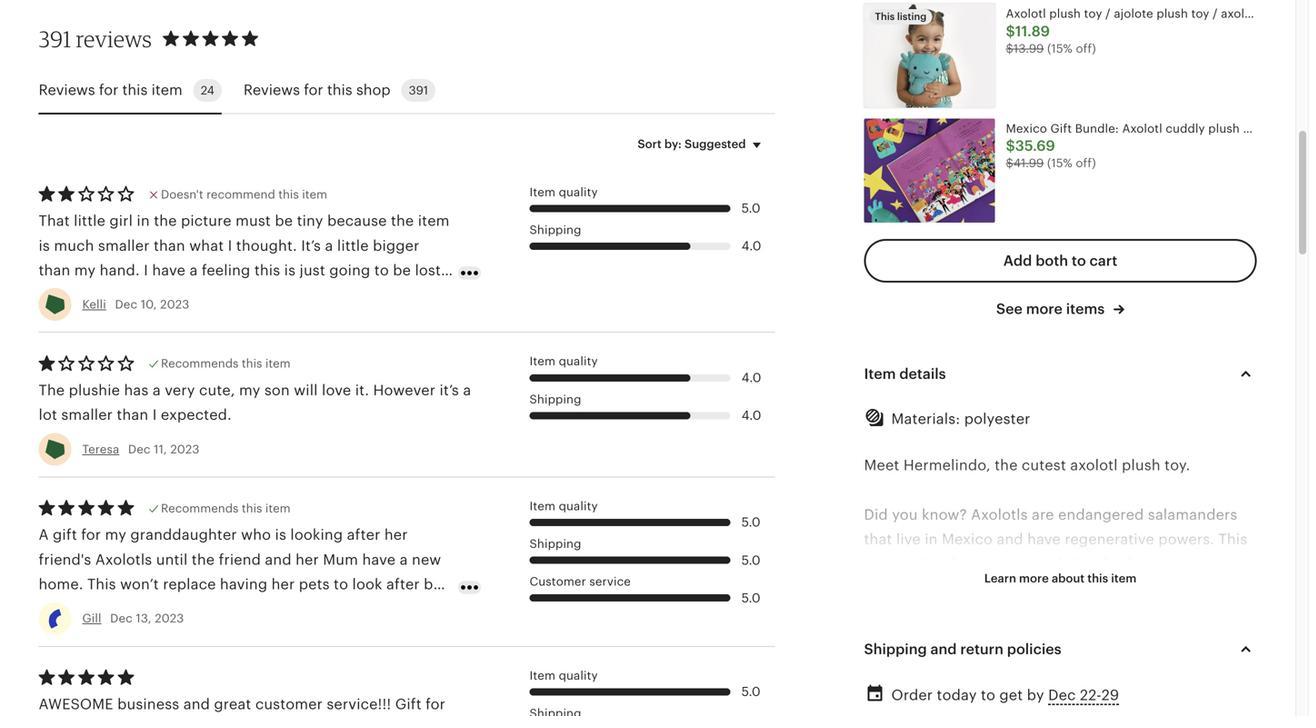 Task type: locate. For each thing, give the bounding box(es) containing it.
2 quality from the top
[[559, 355, 598, 369]]

1 reviews from the left
[[39, 82, 95, 98]]

1 vertical spatial in
[[933, 655, 946, 672]]

2 horizontal spatial to
[[1072, 253, 1087, 269]]

35.69
[[1016, 138, 1056, 154]]

1 vertical spatial one
[[389, 602, 415, 618]]

this inside a gift for my granddaughter who is looking after her friend's axolotls until the friend and her mum have a new home. this won't replace having her pets to look after but a cuddle with a stuffit might help for now.  so, it's one each for the two girls. thank you for making these extraordinary replica specials.
[[87, 577, 116, 593]]

quality for teresa dec 11, 2023
[[559, 355, 598, 369]]

to for order today to get by dec 22-29
[[982, 688, 996, 704]]

1 vertical spatial my
[[105, 527, 126, 544]]

0 vertical spatial axolotls
[[972, 507, 1029, 523]]

0 vertical spatial it
[[1189, 557, 1198, 573]]

1 horizontal spatial to
[[982, 688, 996, 704]]

1 5.0 from the top
[[742, 201, 761, 216]]

it's up these
[[365, 602, 385, 618]]

customer
[[530, 575, 587, 589]]

customer service
[[530, 575, 631, 589]]

1 vertical spatial axolotls
[[95, 552, 152, 569]]

1 horizontal spatial after
[[387, 577, 420, 593]]

1 vertical spatial recommends this item
[[161, 502, 291, 516]]

one up these
[[389, 602, 415, 618]]

quality
[[559, 185, 598, 199], [559, 355, 598, 369], [559, 500, 598, 513], [559, 669, 598, 683]]

hermelindo,
[[904, 458, 991, 474]]

1 horizontal spatial it's
[[440, 383, 459, 399]]

1 recommends this item from the top
[[161, 357, 291, 371]]

0 vertical spatial have
[[1028, 532, 1061, 548]]

home.
[[39, 577, 83, 593]]

more for learn
[[1020, 572, 1050, 586]]

- left as
[[865, 655, 870, 672]]

2 (15% from the top
[[1048, 157, 1073, 170]]

reviews down 391 reviews
[[39, 82, 95, 98]]

reviews for this item
[[39, 82, 183, 98]]

1 toy from the left
[[1085, 7, 1103, 21]]

391 left reviews
[[39, 25, 71, 52]]

item
[[152, 82, 183, 98], [302, 188, 328, 201], [266, 357, 291, 371], [266, 502, 291, 516], [1112, 572, 1137, 586]]

this up with
[[87, 577, 116, 593]]

a
[[1308, 7, 1310, 21], [153, 383, 161, 399], [463, 383, 472, 399], [400, 552, 408, 569], [39, 602, 47, 618], [138, 602, 147, 618], [946, 631, 954, 647]]

1 vertical spatial axolotl
[[1071, 458, 1119, 474]]

return
[[961, 642, 1004, 658]]

(15% inside axolotl plush toy  / ajolote plush toy / axolotl stuffed a $ 11.89 $ 13.99 (15% off)
[[1048, 42, 1073, 55]]

1 horizontal spatial axolotls
[[972, 507, 1029, 523]]

recommends up cute,
[[161, 357, 239, 371]]

item inside item details dropdown button
[[865, 366, 896, 382]]

3 quality from the top
[[559, 500, 598, 513]]

great
[[214, 697, 251, 713]]

to inside button
[[1072, 253, 1087, 269]]

3 4.0 from the top
[[742, 409, 762, 423]]

and inside -  makes for a small, yet quirky and special gift. - as seen in picture book "a marvelous mexican misunderstanding".
[[1078, 631, 1105, 647]]

a left new
[[400, 552, 408, 569]]

- left makes
[[865, 631, 870, 647]]

0 vertical spatial my
[[239, 383, 261, 399]]

1 vertical spatial more
[[1020, 572, 1050, 586]]

you down help
[[244, 626, 270, 643]]

1 horizontal spatial reviews
[[244, 82, 300, 98]]

dec left 13,
[[110, 612, 133, 626]]

recommends this item up cute,
[[161, 357, 291, 371]]

recommends this item up 'who'
[[161, 502, 291, 516]]

item down regenerative
[[1112, 572, 1137, 586]]

toy left the / at the top right of the page
[[1192, 7, 1210, 21]]

the inside did you know? axolotls are endangered salamanders that live in mexico and have regenerative powers. this means that if you cut one of their body parts, it grows back (don't try it on the plushie, though)!
[[1007, 581, 1031, 598]]

1 vertical spatial it's
[[365, 602, 385, 618]]

0 horizontal spatial to
[[334, 577, 349, 593]]

dec for 11,
[[128, 443, 151, 457]]

0 vertical spatial (15%
[[1048, 42, 1073, 55]]

it's right however
[[440, 383, 459, 399]]

shipping for gill dec 13, 2023
[[530, 538, 582, 551]]

2 vertical spatial you
[[244, 626, 270, 643]]

2 vertical spatial this
[[87, 577, 116, 593]]

and left great
[[183, 697, 210, 713]]

1 off) from the top
[[1077, 42, 1097, 55]]

1 vertical spatial recommends
[[161, 502, 239, 516]]

0 horizontal spatial axolotl
[[1071, 458, 1119, 474]]

shop
[[356, 82, 391, 98]]

axolotls
[[972, 507, 1029, 523], [95, 552, 152, 569]]

0 horizontal spatial after
[[347, 527, 381, 544]]

shipping and return policies
[[865, 642, 1062, 658]]

0 horizontal spatial you
[[244, 626, 270, 643]]

dec right by
[[1049, 688, 1077, 704]]

powers.
[[1159, 532, 1215, 548]]

plush right / ajolote
[[1157, 7, 1189, 21]]

shipping for teresa dec 11, 2023
[[530, 393, 582, 406]]

after left but
[[387, 577, 420, 593]]

1 recommends from the top
[[161, 357, 239, 371]]

0 vertical spatial her
[[385, 527, 408, 544]]

get
[[1000, 688, 1024, 704]]

11.89
[[1016, 23, 1051, 39]]

have up look at the bottom of the page
[[362, 552, 396, 569]]

a right stuffed
[[1308, 7, 1310, 21]]

2 vertical spatial 4.0
[[742, 409, 762, 423]]

son
[[265, 383, 290, 399]]

so,
[[338, 602, 361, 618]]

gift.
[[1163, 631, 1192, 647]]

axolotl
[[1007, 7, 1047, 21]]

in right live
[[925, 532, 938, 548]]

1 horizontal spatial axolotl
[[1222, 7, 1261, 21]]

and up marvelous
[[1078, 631, 1105, 647]]

one left of
[[1018, 557, 1045, 573]]

0 vertical spatial 391
[[39, 25, 71, 52]]

and up cut
[[997, 532, 1024, 548]]

0 horizontal spatial that
[[865, 532, 893, 548]]

it down powers.
[[1189, 557, 1198, 573]]

0 horizontal spatial reviews
[[39, 82, 95, 98]]

2 vertical spatial to
[[982, 688, 996, 704]]

two
[[128, 626, 154, 643]]

see
[[997, 301, 1023, 317]]

5.0
[[742, 201, 761, 216], [742, 516, 761, 530], [742, 553, 761, 568], [742, 591, 761, 606], [742, 685, 761, 700]]

0 horizontal spatial have
[[362, 552, 396, 569]]

her left pets
[[272, 577, 295, 593]]

that left if
[[915, 557, 944, 573]]

this up grows at the bottom
[[1219, 532, 1248, 548]]

0 vertical spatial 4.0
[[742, 239, 762, 253]]

shipping
[[530, 223, 582, 237], [530, 393, 582, 406], [530, 538, 582, 551], [865, 642, 928, 658]]

you right if
[[961, 557, 987, 573]]

0 vertical spatial that
[[865, 532, 893, 548]]

0 vertical spatial 2023
[[160, 298, 190, 312]]

a inside axolotl plush toy  / ajolote plush toy / axolotl stuffed a $ 11.89 $ 13.99 (15% off)
[[1308, 7, 1310, 21]]

1 horizontal spatial you
[[893, 507, 919, 523]]

41.99
[[1014, 157, 1045, 170]]

1 vertical spatial 2023
[[170, 443, 200, 457]]

this
[[876, 11, 895, 22], [1219, 532, 1248, 548], [87, 577, 116, 593]]

0 horizontal spatial my
[[105, 527, 126, 544]]

doesn't recommend this item
[[161, 188, 328, 201]]

1 horizontal spatial one
[[1018, 557, 1045, 573]]

axolotl right the / at the top right of the page
[[1222, 7, 1261, 21]]

1 4.0 from the top
[[742, 239, 762, 253]]

more right learn on the right
[[1020, 572, 1050, 586]]

0 vertical spatial to
[[1072, 253, 1087, 269]]

2023 right 11, at the left of the page
[[170, 443, 200, 457]]

2 reviews from the left
[[244, 82, 300, 98]]

10,
[[141, 298, 157, 312]]

to left cart
[[1072, 253, 1087, 269]]

tab list containing reviews for this item
[[39, 68, 776, 114]]

item quality for kelli dec 10, 2023
[[530, 185, 598, 199]]

girls.
[[158, 626, 194, 643]]

2 vertical spatial her
[[272, 577, 295, 593]]

this inside dropdown button
[[1088, 572, 1109, 586]]

have inside did you know? axolotls are endangered salamanders that live in mexico and have regenerative powers. this means that if you cut one of their body parts, it grows back (don't try it on the plushie, though)!
[[1028, 532, 1061, 548]]

it left on
[[972, 581, 981, 598]]

and down is
[[265, 552, 292, 569]]

shipping for kelli dec 10, 2023
[[530, 223, 582, 237]]

29
[[1102, 688, 1120, 704]]

this right "about"
[[1088, 572, 1109, 586]]

0 horizontal spatial 391
[[39, 25, 71, 52]]

1 vertical spatial 4.0
[[742, 371, 762, 385]]

gift
[[395, 697, 422, 713]]

of
[[1049, 557, 1063, 573]]

1 vertical spatial her
[[296, 552, 319, 569]]

order today to get by dec 22-29
[[892, 688, 1120, 704]]

1 horizontal spatial have
[[1028, 532, 1061, 548]]

after
[[347, 527, 381, 544], [387, 577, 420, 593]]

recommends
[[161, 357, 239, 371], [161, 502, 239, 516]]

after up mum
[[347, 527, 381, 544]]

these
[[354, 626, 393, 643]]

that down did on the right of the page
[[865, 532, 893, 548]]

both
[[1036, 253, 1069, 269]]

tab list
[[39, 68, 776, 114]]

2 horizontal spatial this
[[1219, 532, 1248, 548]]

more right see
[[1027, 301, 1063, 317]]

recommends up 'granddaughter'
[[161, 502, 239, 516]]

as
[[874, 655, 891, 672]]

in up misunderstanding". on the right bottom
[[933, 655, 946, 672]]

3 item quality from the top
[[530, 500, 598, 513]]

off) right 13.99
[[1077, 42, 1097, 55]]

0 horizontal spatial this
[[87, 577, 116, 593]]

axolotls up won't
[[95, 552, 152, 569]]

this left 'shop'
[[327, 82, 353, 98]]

2023 for teresa dec 11, 2023
[[170, 443, 200, 457]]

item for teresa dec 11, 2023
[[530, 355, 556, 369]]

more inside dropdown button
[[1020, 572, 1050, 586]]

1 horizontal spatial toy
[[1192, 7, 1210, 21]]

off) right 41.99 at the right top of the page
[[1077, 157, 1097, 170]]

0 horizontal spatial one
[[389, 602, 415, 618]]

1 vertical spatial off)
[[1077, 157, 1097, 170]]

1 vertical spatial 391
[[409, 83, 429, 97]]

one
[[1018, 557, 1045, 573], [389, 602, 415, 618]]

i
[[153, 407, 157, 424]]

today
[[938, 688, 978, 704]]

stuffit
[[151, 602, 193, 618]]

toy left / ajolote
[[1085, 7, 1103, 21]]

to left the "get"
[[982, 688, 996, 704]]

1 vertical spatial this
[[1219, 532, 1248, 548]]

0 vertical spatial off)
[[1077, 42, 1097, 55]]

her up pets
[[296, 552, 319, 569]]

lot
[[39, 407, 57, 424]]

0 vertical spatial recommends this item
[[161, 357, 291, 371]]

$
[[1007, 23, 1016, 39], [1007, 42, 1014, 55], [1007, 138, 1016, 154], [1007, 157, 1014, 170]]

3 $ from the top
[[1007, 138, 1016, 154]]

and inside a gift for my granddaughter who is looking after her friend's axolotls until the friend and her mum have a new home. this won't replace having her pets to look after but a cuddle with a stuffit might help for now.  so, it's one each for the two girls. thank you for making these extraordinary replica specials.
[[265, 552, 292, 569]]

1 vertical spatial have
[[362, 552, 396, 569]]

item quality for gill dec 13, 2023
[[530, 500, 598, 513]]

0 vertical spatial in
[[925, 532, 938, 548]]

sort
[[638, 138, 662, 151]]

my left son
[[239, 383, 261, 399]]

axolotl up endangered
[[1071, 458, 1119, 474]]

0 vertical spatial it's
[[440, 383, 459, 399]]

service!!!
[[327, 697, 391, 713]]

the right on
[[1007, 581, 1031, 598]]

to
[[1072, 253, 1087, 269], [334, 577, 349, 593], [982, 688, 996, 704]]

have down are
[[1028, 532, 1061, 548]]

expected.
[[161, 407, 232, 424]]

axolotls up mexico
[[972, 507, 1029, 523]]

1 (15% from the top
[[1048, 42, 1073, 55]]

2 recommends this item from the top
[[161, 502, 291, 516]]

1 vertical spatial after
[[387, 577, 420, 593]]

off) inside axolotl plush toy  / ajolote plush toy / axolotl stuffed a $ 11.89 $ 13.99 (15% off)
[[1077, 42, 1097, 55]]

service
[[590, 575, 631, 589]]

1 vertical spatial it
[[972, 581, 981, 598]]

extraordinary
[[39, 651, 134, 667]]

and right seen
[[931, 642, 957, 658]]

2 horizontal spatial her
[[385, 527, 408, 544]]

1 horizontal spatial that
[[915, 557, 944, 573]]

one inside a gift for my granddaughter who is looking after her friend's axolotls until the friend and her mum have a new home. this won't replace having her pets to look after but a cuddle with a stuffit might help for now.  so, it's one each for the two girls. thank you for making these extraordinary replica specials.
[[389, 602, 415, 618]]

1 horizontal spatial 391
[[409, 83, 429, 97]]

2 item quality from the top
[[530, 355, 598, 369]]

however
[[373, 383, 436, 399]]

this
[[122, 82, 148, 98], [327, 82, 353, 98], [279, 188, 299, 201], [242, 357, 262, 371], [242, 502, 262, 516], [1088, 572, 1109, 586]]

a left small,
[[946, 631, 954, 647]]

my right gift
[[105, 527, 126, 544]]

than
[[117, 407, 149, 424]]

item left 24
[[152, 82, 183, 98]]

1 vertical spatial you
[[961, 557, 987, 573]]

1 quality from the top
[[559, 185, 598, 199]]

seen
[[895, 655, 929, 672]]

0 vertical spatial more
[[1027, 301, 1063, 317]]

0 vertical spatial one
[[1018, 557, 1045, 573]]

(15% right 13.99
[[1048, 42, 1073, 55]]

(15% down 35.69
[[1048, 157, 1073, 170]]

1 vertical spatial (15%
[[1048, 157, 1073, 170]]

plush up the 11.89 at top
[[1050, 7, 1082, 21]]

1 horizontal spatial my
[[239, 383, 261, 399]]

0 horizontal spatial axolotls
[[95, 552, 152, 569]]

2023 for kelli dec 10, 2023
[[160, 298, 190, 312]]

see more items link
[[997, 299, 1125, 320]]

add both to cart button
[[865, 239, 1258, 283]]

item right recommend
[[302, 188, 328, 201]]

now.
[[301, 602, 334, 618]]

(15% inside $ 35.69 $ 41.99 (15% off)
[[1048, 157, 1073, 170]]

0 vertical spatial axolotl
[[1222, 7, 1261, 21]]

0 horizontal spatial toy
[[1085, 7, 1103, 21]]

and inside awesome business and great customer service!!!  gift for
[[183, 697, 210, 713]]

for
[[99, 82, 119, 98], [304, 82, 324, 98], [81, 527, 101, 544], [277, 602, 297, 618], [77, 626, 97, 643], [274, 626, 294, 643], [922, 631, 942, 647], [426, 697, 446, 713]]

2023 right 10,
[[160, 298, 190, 312]]

endangered
[[1059, 507, 1145, 523]]

reviews right 24
[[244, 82, 300, 98]]

2 recommends from the top
[[161, 502, 239, 516]]

kelli link
[[82, 298, 106, 312]]

a inside -  makes for a small, yet quirky and special gift. - as seen in picture book "a marvelous mexican misunderstanding".
[[946, 631, 954, 647]]

book
[[1005, 655, 1040, 672]]

2023 up girls.
[[155, 612, 184, 626]]

doesn't
[[161, 188, 203, 201]]

2 off) from the top
[[1077, 157, 1097, 170]]

1 horizontal spatial it
[[1189, 557, 1198, 573]]

this left the listing
[[876, 11, 895, 22]]

1 vertical spatial to
[[334, 577, 349, 593]]

391 right 'shop'
[[409, 83, 429, 97]]

axolotls inside did you know? axolotls are endangered salamanders that live in mexico and have regenerative powers. this means that if you cut one of their body parts, it grows back (don't try it on the plushie, though)!
[[972, 507, 1029, 523]]

dec left 10,
[[115, 298, 137, 312]]

0 horizontal spatial her
[[272, 577, 295, 593]]

recommends this item for 4.0
[[161, 357, 291, 371]]

1 item quality from the top
[[530, 185, 598, 199]]

teresa link
[[82, 443, 119, 457]]

for inside awesome business and great customer service!!!  gift for
[[426, 697, 446, 713]]

0 vertical spatial this
[[876, 11, 895, 22]]

you up live
[[893, 507, 919, 523]]

plush left toy.
[[1123, 458, 1161, 474]]

back
[[865, 581, 899, 598]]

1 vertical spatial -
[[865, 655, 870, 672]]

2 horizontal spatial you
[[961, 557, 987, 573]]

the up replace
[[192, 552, 215, 569]]

1 vertical spatial that
[[915, 557, 944, 573]]

0 vertical spatial after
[[347, 527, 381, 544]]

in
[[925, 532, 938, 548], [933, 655, 946, 672]]

2 5.0 from the top
[[742, 516, 761, 530]]

0 horizontal spatial it's
[[365, 602, 385, 618]]

my inside a gift for my granddaughter who is looking after her friend's axolotls until the friend and her mum have a new home. this won't replace having her pets to look after but a cuddle with a stuffit might help for now.  so, it's one each for the two girls. thank you for making these extraordinary replica specials.
[[105, 527, 126, 544]]

their
[[1067, 557, 1100, 573]]

0 vertical spatial -
[[865, 631, 870, 647]]

you inside a gift for my granddaughter who is looking after her friend's axolotls until the friend and her mum have a new home. this won't replace having her pets to look after but a cuddle with a stuffit might help for now.  so, it's one each for the two girls. thank you for making these extraordinary replica specials.
[[244, 626, 270, 643]]

makes
[[874, 631, 918, 647]]

shipping inside dropdown button
[[865, 642, 928, 658]]

kelli dec 10, 2023
[[82, 298, 190, 312]]

2 vertical spatial 2023
[[155, 612, 184, 626]]

4.0
[[742, 239, 762, 253], [742, 371, 762, 385], [742, 409, 762, 423]]

gift
[[53, 527, 77, 544]]

means
[[865, 557, 911, 573]]

dec left 11, at the left of the page
[[128, 443, 151, 457]]

to down mum
[[334, 577, 349, 593]]

her right looking
[[385, 527, 408, 544]]

recommends this item
[[161, 357, 291, 371], [161, 502, 291, 516]]

0 vertical spatial recommends
[[161, 357, 239, 371]]



Task type: describe. For each thing, give the bounding box(es) containing it.
small,
[[958, 631, 1000, 647]]

4 quality from the top
[[559, 669, 598, 683]]

will
[[294, 383, 318, 399]]

teresa dec 11, 2023
[[82, 443, 200, 457]]

this listing
[[876, 11, 927, 22]]

quality for gill dec 13, 2023
[[559, 500, 598, 513]]

has
[[124, 383, 149, 399]]

picture
[[950, 655, 1001, 672]]

5 5.0 from the top
[[742, 685, 761, 700]]

won't
[[120, 577, 159, 593]]

polyester
[[965, 411, 1031, 427]]

know?
[[922, 507, 968, 523]]

sort by: suggested button
[[624, 125, 782, 164]]

try
[[948, 581, 968, 598]]

recommends for 5.0
[[161, 502, 239, 516]]

more for see
[[1027, 301, 1063, 317]]

dec for 13,
[[110, 612, 133, 626]]

if
[[948, 557, 957, 573]]

on
[[985, 581, 1003, 598]]

it.
[[355, 383, 369, 399]]

materials: polyester
[[892, 411, 1031, 427]]

0 horizontal spatial it
[[972, 581, 981, 598]]

a right however
[[463, 383, 472, 399]]

a right with
[[138, 602, 147, 618]]

gill
[[82, 612, 101, 626]]

teresa
[[82, 443, 119, 457]]

are
[[1033, 507, 1055, 523]]

each
[[39, 626, 73, 643]]

have inside a gift for my granddaughter who is looking after her friend's axolotls until the friend and her mum have a new home. this won't replace having her pets to look after but a cuddle with a stuffit might help for now.  so, it's one each for the two girls. thank you for making these extraordinary replica specials.
[[362, 552, 396, 569]]

granddaughter
[[130, 527, 237, 544]]

with
[[104, 602, 134, 618]]

quirky
[[1030, 631, 1074, 647]]

cut
[[991, 557, 1014, 573]]

love
[[322, 383, 351, 399]]

item inside dropdown button
[[1112, 572, 1137, 586]]

391 reviews
[[39, 25, 152, 52]]

item up is
[[266, 502, 291, 516]]

until
[[156, 552, 188, 569]]

this up 'who'
[[242, 502, 262, 516]]

very
[[165, 383, 195, 399]]

4 item quality from the top
[[530, 669, 598, 683]]

2 4.0 from the top
[[742, 371, 762, 385]]

replace
[[163, 577, 216, 593]]

replica
[[138, 651, 186, 667]]

axolotl plush toy  / ajolote plush toy / axolotl stuffed animal /axolotl stuffie image
[[865, 4, 996, 108]]

391 for 391 reviews
[[39, 25, 71, 52]]

recommends for 4.0
[[161, 357, 239, 371]]

it's inside the plushie has a very cute, my son will love it. however it's a lot smaller than i expected.
[[440, 383, 459, 399]]

the down with
[[101, 626, 124, 643]]

a right has
[[153, 383, 161, 399]]

mexico gift bundle: axolotl cuddly plush / spanish-english bilingual flash cards / picture book on mexico / montessori image
[[865, 119, 996, 223]]

mum
[[323, 552, 358, 569]]

friend's
[[39, 552, 91, 569]]

recommend
[[207, 188, 275, 201]]

axolotls inside a gift for my granddaughter who is looking after her friend's axolotls until the friend and her mum have a new home. this won't replace having her pets to look after but a cuddle with a stuffit might help for now.  so, it's one each for the two girls. thank you for making these extraordinary replica specials.
[[95, 552, 152, 569]]

4 5.0 from the top
[[742, 591, 761, 606]]

off) inside $ 35.69 $ 41.99 (15% off)
[[1077, 157, 1097, 170]]

2 $ from the top
[[1007, 42, 1014, 55]]

1 horizontal spatial this
[[876, 11, 895, 22]]

quality for kelli dec 10, 2023
[[559, 185, 598, 199]]

policies
[[1008, 642, 1062, 658]]

cuddle
[[51, 602, 100, 618]]

business
[[117, 697, 179, 713]]

reviews for reviews for this shop
[[244, 82, 300, 98]]

item up son
[[266, 357, 291, 371]]

friend
[[219, 552, 261, 569]]

item for kelli dec 10, 2023
[[530, 185, 556, 199]]

4.0 for 5.0
[[742, 239, 762, 253]]

awesome business and great customer service!!!  gift for
[[39, 697, 474, 717]]

2 - from the top
[[865, 655, 870, 672]]

did you know? axolotls are endangered salamanders that live in mexico and have regenerative powers. this means that if you cut one of their body parts, it grows back (don't try it on the plushie, though)!
[[865, 507, 1248, 598]]

looking
[[291, 527, 343, 544]]

misunderstanding".
[[865, 680, 1003, 697]]

1 $ from the top
[[1007, 23, 1016, 39]]

2023 for gill dec 13, 2023
[[155, 612, 184, 626]]

reviews for reviews for this item
[[39, 82, 95, 98]]

a
[[39, 527, 49, 544]]

marvelous
[[1063, 655, 1136, 672]]

by
[[1028, 688, 1045, 704]]

recommends this item for 5.0
[[161, 502, 291, 516]]

customer
[[255, 697, 323, 713]]

this down reviews
[[122, 82, 148, 98]]

dec for 10,
[[115, 298, 137, 312]]

1 horizontal spatial her
[[296, 552, 319, 569]]

to for add both to cart
[[1072, 253, 1087, 269]]

it's inside a gift for my granddaughter who is looking after her friend's axolotls until the friend and her mum have a new home. this won't replace having her pets to look after but a cuddle with a stuffit might help for now.  so, it's one each for the two girls. thank you for making these extraordinary replica specials.
[[365, 602, 385, 618]]

22-
[[1081, 688, 1102, 704]]

kelli
[[82, 298, 106, 312]]

special
[[1109, 631, 1159, 647]]

details
[[900, 366, 947, 382]]

pets
[[299, 577, 330, 593]]

a up each
[[39, 602, 47, 618]]

cute,
[[199, 383, 235, 399]]

-  makes for a small, yet quirky and special gift. - as seen in picture book "a marvelous mexican misunderstanding".
[[865, 631, 1199, 697]]

4.0 for 4.0
[[742, 409, 762, 423]]

help
[[242, 602, 273, 618]]

one inside did you know? axolotls are endangered salamanders that live in mexico and have regenerative powers. this means that if you cut one of their body parts, it grows back (don't try it on the plushie, though)!
[[1018, 557, 1045, 573]]

in inside did you know? axolotls are endangered salamanders that live in mexico and have regenerative powers. this means that if you cut one of their body parts, it grows back (don't try it on the plushie, though)!
[[925, 532, 938, 548]]

axolotl inside axolotl plush toy  / ajolote plush toy / axolotl stuffed a $ 11.89 $ 13.99 (15% off)
[[1222, 7, 1261, 21]]

item quality for teresa dec 11, 2023
[[530, 355, 598, 369]]

learn
[[985, 572, 1017, 586]]

the left cutest
[[995, 458, 1018, 474]]

add
[[1004, 253, 1033, 269]]

materials:
[[892, 411, 961, 427]]

to inside a gift for my granddaughter who is looking after her friend's axolotls until the friend and her mum have a new home. this won't replace having her pets to look after but a cuddle with a stuffit might help for now.  so, it's one each for the two girls. thank you for making these extraordinary replica specials.
[[334, 577, 349, 593]]

3 5.0 from the top
[[742, 553, 761, 568]]

items
[[1067, 301, 1105, 317]]

1 - from the top
[[865, 631, 870, 647]]

the plushie has a very cute, my son will love it. however it's a lot smaller than i expected.
[[39, 383, 472, 424]]

thank
[[198, 626, 240, 643]]

24
[[201, 83, 215, 97]]

though)!
[[1094, 581, 1155, 598]]

and inside did you know? axolotls are endangered salamanders that live in mexico and have regenerative powers. this means that if you cut one of their body parts, it grows back (don't try it on the plushie, though)!
[[997, 532, 1024, 548]]

new
[[412, 552, 442, 569]]

gill dec 13, 2023
[[82, 612, 184, 626]]

about
[[1052, 572, 1085, 586]]

listing
[[898, 11, 927, 22]]

grows
[[1202, 557, 1246, 573]]

13,
[[136, 612, 152, 626]]

meet
[[865, 458, 900, 474]]

sort by: suggested
[[638, 138, 746, 151]]

reviews for this shop
[[244, 82, 391, 98]]

my inside the plushie has a very cute, my son will love it. however it's a lot smaller than i expected.
[[239, 383, 261, 399]]

0 vertical spatial you
[[893, 507, 919, 523]]

might
[[197, 602, 238, 618]]

11,
[[154, 443, 167, 457]]

who
[[241, 527, 271, 544]]

meet hermelindo, the cutest axolotl plush toy.
[[865, 458, 1191, 474]]

in inside -  makes for a small, yet quirky and special gift. - as seen in picture book "a marvelous mexican misunderstanding".
[[933, 655, 946, 672]]

dec 22-29 button
[[1049, 683, 1120, 709]]

2 toy from the left
[[1192, 7, 1210, 21]]

this up the plushie has a very cute, my son will love it. however it's a lot smaller than i expected. in the bottom of the page
[[242, 357, 262, 371]]

391 for 391
[[409, 83, 429, 97]]

stuffed
[[1264, 7, 1304, 21]]

add both to cart
[[1004, 253, 1118, 269]]

this inside did you know? axolotls are endangered salamanders that live in mexico and have regenerative powers. this means that if you cut one of their body parts, it grows back (don't try it on the plushie, though)!
[[1219, 532, 1248, 548]]

4 $ from the top
[[1007, 157, 1014, 170]]

and inside dropdown button
[[931, 642, 957, 658]]

item for gill dec 13, 2023
[[530, 500, 556, 513]]

the
[[39, 383, 65, 399]]

this right recommend
[[279, 188, 299, 201]]

(don't
[[903, 581, 944, 598]]

gill link
[[82, 612, 101, 626]]

regenerative
[[1065, 532, 1155, 548]]

cutest
[[1022, 458, 1067, 474]]

for inside -  makes for a small, yet quirky and special gift. - as seen in picture book "a marvelous mexican misunderstanding".
[[922, 631, 942, 647]]

item inside tab list
[[152, 82, 183, 98]]



Task type: vqa. For each thing, say whether or not it's contained in the screenshot.
VIEW YOUR FAVORITES link
no



